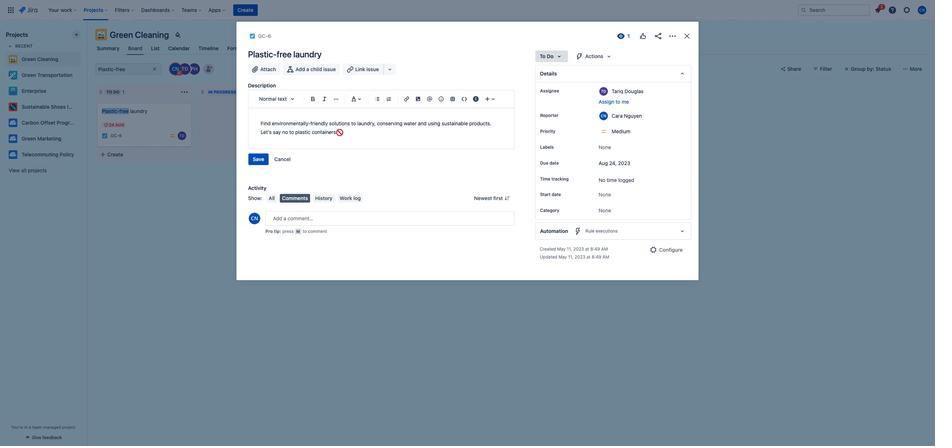 Task type: vqa. For each thing, say whether or not it's contained in the screenshot.
Wednesday, September 27, 2023
no



Task type: locate. For each thing, give the bounding box(es) containing it.
telecommuting
[[22, 151, 58, 157]]

gc- left copy link to issue image
[[258, 33, 268, 39]]

1 horizontal spatial free
[[277, 49, 292, 59]]

a right add at the left top of the page
[[307, 66, 309, 72]]

updated
[[540, 254, 558, 260]]

1 vertical spatial to
[[107, 90, 112, 94]]

tab list
[[91, 42, 931, 55]]

gc-6 down "24 aug"
[[111, 133, 122, 139]]

search image
[[801, 7, 807, 13]]

1 vertical spatial 11,
[[568, 254, 574, 260]]

gc-6 up pages
[[258, 33, 271, 39]]

rule executions
[[586, 228, 618, 234]]

0 horizontal spatial gc-6
[[111, 133, 122, 139]]

payton hansen image
[[189, 63, 200, 75]]

time tracking pin to top. only you can see pinned fields. image
[[570, 176, 576, 182]]

m
[[296, 229, 300, 234]]

none up the executions
[[599, 207, 611, 214]]

offset
[[40, 120, 55, 126]]

menu bar containing all
[[265, 194, 365, 203]]

bullet list ⌘⇧8 image
[[373, 95, 382, 103]]

to left laundry,
[[352, 120, 356, 126]]

done 0
[[310, 89, 328, 95]]

plastic- up 24
[[102, 108, 120, 114]]

green up enterprise
[[22, 72, 36, 78]]

1 vertical spatial at
[[587, 254, 591, 260]]

0 vertical spatial may
[[557, 246, 566, 252]]

date for none
[[552, 192, 561, 197]]

1 vertical spatial free
[[120, 108, 129, 114]]

cleaning up the green transportation
[[37, 56, 58, 62]]

0 vertical spatial a
[[307, 66, 309, 72]]

6 inside plastic-free laundry dialog
[[268, 33, 271, 39]]

green
[[110, 30, 133, 40], [22, 56, 36, 62], [22, 72, 36, 78], [22, 135, 36, 142]]

done
[[310, 90, 322, 94]]

0 vertical spatial task image
[[250, 33, 255, 39]]

0 vertical spatial gc-6 link
[[258, 32, 271, 40]]

1 horizontal spatial cleaning
[[135, 30, 169, 40]]

date for aug 24, 2023
[[550, 160, 559, 166]]

1 horizontal spatial gc-6
[[258, 33, 271, 39]]

link
[[355, 66, 365, 72]]

to
[[616, 99, 621, 105], [352, 120, 356, 126], [289, 129, 294, 135], [303, 229, 307, 234]]

show:
[[248, 195, 262, 201]]

log
[[354, 195, 361, 201]]

plastic-free laundry up add at the left top of the page
[[248, 49, 322, 59]]

to do
[[540, 53, 554, 59]]

0 horizontal spatial gc-
[[111, 133, 119, 139]]

plastic-free laundry up "24 aug"
[[102, 108, 148, 114]]

mention image
[[426, 95, 434, 103]]

2 vertical spatial none
[[599, 207, 611, 214]]

forms link
[[226, 42, 244, 55]]

board
[[128, 45, 142, 51]]

aug left 24,
[[599, 160, 608, 166]]

bold ⌘b image
[[309, 95, 318, 103]]

tip:
[[274, 229, 281, 234]]

1 horizontal spatial 0
[[325, 89, 328, 95]]

green marketing
[[22, 135, 61, 142]]

assignee
[[540, 88, 559, 94]]

0 horizontal spatial green cleaning
[[22, 56, 58, 62]]

do
[[547, 53, 554, 59], [113, 90, 119, 94]]

cancel button
[[270, 154, 295, 165]]

do inside to do 1
[[113, 90, 119, 94]]

to left 1
[[107, 90, 112, 94]]

green inside "link"
[[22, 56, 36, 62]]

time
[[607, 177, 617, 183]]

1 horizontal spatial green cleaning
[[110, 30, 169, 40]]

0 horizontal spatial issue
[[324, 66, 336, 72]]

at
[[585, 246, 589, 252], [587, 254, 591, 260]]

cleaning up list
[[135, 30, 169, 40]]

jira image
[[19, 6, 37, 14], [19, 6, 37, 14]]

do for to do 1
[[113, 90, 119, 94]]

copy link to issue image
[[270, 33, 275, 39]]

summary
[[97, 45, 120, 51]]

normal text button
[[256, 91, 301, 107]]

8:49
[[591, 246, 600, 252], [592, 254, 602, 260]]

do inside the "to do" dropdown button
[[547, 53, 554, 59]]

1 horizontal spatial to
[[540, 53, 546, 59]]

2 issue from the left
[[367, 66, 379, 72]]

task image
[[250, 33, 255, 39], [102, 133, 108, 139]]

1 horizontal spatial issue
[[367, 66, 379, 72]]

plastic-free laundry dialog
[[237, 22, 699, 280]]

gc- inside plastic-free laundry dialog
[[258, 33, 268, 39]]

to for to do 1
[[107, 90, 112, 94]]

0 vertical spatial plastic-
[[248, 49, 277, 59]]

tariq douglas image
[[178, 131, 186, 140]]

all
[[21, 167, 26, 173]]

0 vertical spatial cleaning
[[135, 30, 169, 40]]

no
[[599, 177, 606, 183]]

view all projects
[[9, 167, 47, 173]]

you're in a team-managed project
[[11, 425, 75, 429]]

green cleaning inside "link"
[[22, 56, 58, 62]]

2023 right 'updated'
[[575, 254, 586, 260]]

0 vertical spatial plastic-free laundry
[[248, 49, 322, 59]]

1 vertical spatial none
[[599, 192, 611, 198]]

1 vertical spatial a
[[29, 425, 31, 429]]

0 right progress
[[239, 89, 242, 95]]

comments button
[[280, 194, 310, 203]]

products.
[[469, 120, 492, 126]]

0 vertical spatial laundry
[[293, 49, 322, 59]]

green up summary
[[110, 30, 133, 40]]

gc-
[[258, 33, 268, 39], [111, 133, 119, 139]]

may
[[557, 246, 566, 252], [559, 254, 567, 260]]

am
[[601, 246, 608, 252], [603, 254, 610, 260]]

laundry inside dialog
[[293, 49, 322, 59]]

executions
[[596, 228, 618, 234]]

0 vertical spatial 6
[[268, 33, 271, 39]]

child
[[311, 66, 322, 72]]

1 vertical spatial do
[[113, 90, 119, 94]]

to inside "assign to me" button
[[616, 99, 621, 105]]

date right the start
[[552, 192, 561, 197]]

:no_entry_sign: image
[[336, 129, 343, 136], [336, 129, 343, 136]]

8:49 down rule
[[591, 246, 600, 252]]

issue right link
[[367, 66, 379, 72]]

tariq douglas
[[612, 88, 644, 94]]

do left 1
[[113, 90, 119, 94]]

0 horizontal spatial cleaning
[[37, 56, 58, 62]]

0 horizontal spatial free
[[120, 108, 129, 114]]

none up 24,
[[599, 144, 611, 150]]

1 horizontal spatial aug
[[599, 160, 608, 166]]

1 issue from the left
[[324, 66, 336, 72]]

due date pin to top. only you can see pinned fields. image
[[561, 160, 566, 166]]

0 vertical spatial create button
[[233, 4, 258, 16]]

list
[[151, 45, 160, 51]]

1 vertical spatial task image
[[102, 133, 108, 139]]

0 vertical spatial free
[[277, 49, 292, 59]]

menu bar
[[265, 194, 365, 203]]

none down no
[[599, 192, 611, 198]]

0 horizontal spatial 0
[[239, 89, 242, 95]]

aug 24, 2023
[[599, 160, 631, 166]]

0 vertical spatial date
[[550, 160, 559, 166]]

1 vertical spatial plastic-free laundry
[[102, 108, 148, 114]]

11, right created
[[567, 246, 572, 252]]

1 horizontal spatial plastic-
[[248, 49, 277, 59]]

1 vertical spatial 6
[[119, 133, 122, 139]]

11, right 'updated'
[[568, 254, 574, 260]]

1 horizontal spatial a
[[307, 66, 309, 72]]

issue right the child
[[324, 66, 336, 72]]

2023 right 24,
[[618, 160, 631, 166]]

0 horizontal spatial 6
[[119, 133, 122, 139]]

1 vertical spatial create button
[[96, 148, 193, 161]]

issues link
[[273, 42, 291, 55]]

0 vertical spatial aug
[[115, 122, 124, 127]]

to inside dropdown button
[[540, 53, 546, 59]]

create column image
[[404, 86, 413, 95]]

0 vertical spatial do
[[547, 53, 554, 59]]

all button
[[267, 194, 277, 203]]

cleaning inside "link"
[[37, 56, 58, 62]]

laundry
[[293, 49, 322, 59], [130, 108, 148, 114]]

1 vertical spatial date
[[552, 192, 561, 197]]

0 horizontal spatial laundry
[[130, 108, 148, 114]]

due
[[540, 160, 549, 166]]

date left the due date pin to top. only you can see pinned fields. icon at the top right of the page
[[550, 160, 559, 166]]

1 vertical spatial gc-
[[111, 133, 119, 139]]

8:49 down rule executions
[[592, 254, 602, 260]]

none for start date
[[599, 192, 611, 198]]

summary link
[[95, 42, 121, 55]]

history button
[[313, 194, 335, 203]]

add
[[296, 66, 305, 72]]

aug inside plastic-free laundry dialog
[[599, 160, 608, 166]]

0 horizontal spatial gc-6 link
[[111, 133, 122, 139]]

enterprise link
[[6, 84, 78, 98]]

to left me
[[616, 99, 621, 105]]

green down carbon
[[22, 135, 36, 142]]

automation
[[540, 228, 568, 234]]

project
[[62, 425, 75, 429]]

aug right 24
[[115, 122, 124, 127]]

1 vertical spatial plastic-
[[102, 108, 120, 114]]

green cleaning up board
[[110, 30, 169, 40]]

green for green cleaning "link"
[[22, 56, 36, 62]]

0 vertical spatial to
[[540, 53, 546, 59]]

do for to do
[[547, 53, 554, 59]]

actions button
[[571, 51, 618, 62]]

1 none from the top
[[599, 144, 611, 150]]

1 horizontal spatial gc-6 link
[[258, 32, 271, 40]]

1 vertical spatial aug
[[599, 160, 608, 166]]

green cleaning up green transportation link
[[22, 56, 58, 62]]

1 horizontal spatial gc-
[[258, 33, 268, 39]]

1 horizontal spatial laundry
[[293, 49, 322, 59]]

1 vertical spatial 2023
[[574, 246, 584, 252]]

primary element
[[4, 0, 798, 20]]

info panel image
[[472, 95, 480, 103]]

1 horizontal spatial plastic-free laundry
[[248, 49, 322, 59]]

feedback
[[42, 435, 62, 440]]

6
[[268, 33, 271, 39], [119, 133, 122, 139]]

2 none from the top
[[599, 192, 611, 198]]

labels pin to top. only you can see pinned fields. image
[[556, 144, 561, 150]]

created may 11, 2023 at 8:49 am updated may 11, 2023 at 8:49 am
[[540, 246, 610, 260]]

1 vertical spatial green cleaning
[[22, 56, 58, 62]]

nguyen
[[624, 113, 642, 119]]

create
[[238, 7, 254, 13], [107, 151, 123, 157]]

to right m
[[303, 229, 307, 234]]

1 vertical spatial laundry
[[130, 108, 148, 114]]

0 right "done"
[[325, 89, 328, 95]]

free
[[277, 49, 292, 59], [120, 108, 129, 114]]

no
[[282, 129, 288, 135]]

reports
[[298, 45, 317, 51]]

plastic- up attach 'button'
[[248, 49, 277, 59]]

1 horizontal spatial create
[[238, 7, 254, 13]]

friendly
[[311, 120, 328, 126]]

to
[[540, 53, 546, 59], [107, 90, 112, 94]]

close image
[[683, 32, 692, 40]]

1 horizontal spatial 6
[[268, 33, 271, 39]]

2023 right created
[[574, 246, 584, 252]]

0 horizontal spatial task image
[[102, 133, 108, 139]]

11,
[[567, 246, 572, 252], [568, 254, 574, 260]]

a
[[307, 66, 309, 72], [29, 425, 31, 429]]

0 vertical spatial at
[[585, 246, 589, 252]]

details
[[540, 70, 557, 77]]

to inside to do 1
[[107, 90, 112, 94]]

green down recent
[[22, 56, 36, 62]]

activity
[[248, 185, 267, 191]]

green transportation
[[22, 72, 73, 78]]

gc-6 link inside plastic-free laundry dialog
[[258, 32, 271, 40]]

0 vertical spatial create
[[238, 7, 254, 13]]

a right in
[[29, 425, 31, 429]]

0 horizontal spatial plastic-free laundry
[[102, 108, 148, 114]]

1 vertical spatial create
[[107, 151, 123, 157]]

calendar link
[[167, 42, 191, 55]]

timeline
[[199, 45, 219, 51]]

1 vertical spatial cleaning
[[37, 56, 58, 62]]

24 august 2023 image
[[103, 122, 109, 128], [103, 122, 109, 128]]

1 horizontal spatial task image
[[250, 33, 255, 39]]

link issue button
[[343, 64, 384, 75]]

plastic
[[295, 129, 311, 135]]

0 horizontal spatial to
[[107, 90, 112, 94]]

actions image
[[669, 32, 677, 40]]

0 vertical spatial none
[[599, 144, 611, 150]]

0 horizontal spatial do
[[113, 90, 119, 94]]

first
[[494, 195, 503, 201]]

gc-6 link down "24 aug"
[[111, 133, 122, 139]]

0 vertical spatial gc-6
[[258, 33, 271, 39]]

plastic- inside dialog
[[248, 49, 277, 59]]

priority pin to top. only you can see pinned fields. image
[[557, 129, 563, 134]]

1 horizontal spatial create button
[[233, 4, 258, 16]]

clear image
[[152, 66, 157, 72]]

medium
[[612, 128, 631, 134]]

pro tip: press m to comment
[[265, 229, 327, 234]]

1 horizontal spatial do
[[547, 53, 554, 59]]

0 vertical spatial gc-
[[258, 33, 268, 39]]

link issue
[[355, 66, 379, 72]]

gc-6 link up pages
[[258, 32, 271, 40]]

Description - Main content area, start typing to enter text. text field
[[261, 119, 502, 137]]

gc- down "24 aug"
[[111, 133, 119, 139]]

let's
[[261, 129, 272, 135]]

Add a comment… field
[[265, 211, 515, 226]]

may right created
[[557, 246, 566, 252]]

table image
[[449, 95, 457, 103]]

may right 'updated'
[[559, 254, 567, 260]]

to up the details
[[540, 53, 546, 59]]

1 vertical spatial gc-6 link
[[111, 133, 122, 139]]

do up the details
[[547, 53, 554, 59]]



Task type: describe. For each thing, give the bounding box(es) containing it.
telecommuting policy
[[22, 151, 74, 157]]

comments
[[282, 195, 308, 201]]

to right no
[[289, 129, 294, 135]]

newest first
[[474, 195, 503, 201]]

0 vertical spatial 2023
[[618, 160, 631, 166]]

1 vertical spatial am
[[603, 254, 610, 260]]

projects
[[6, 31, 28, 38]]

0 horizontal spatial create
[[107, 151, 123, 157]]

view
[[9, 167, 20, 173]]

issue inside "link issue" button
[[367, 66, 379, 72]]

solutions
[[329, 120, 350, 126]]

cara nguyen image
[[170, 63, 181, 75]]

me
[[622, 99, 629, 105]]

2 vertical spatial 2023
[[575, 254, 586, 260]]

profile image of cara nguyen image
[[249, 213, 260, 224]]

add a child issue
[[296, 66, 336, 72]]

menu bar inside plastic-free laundry dialog
[[265, 194, 365, 203]]

link image
[[402, 95, 411, 103]]

calendar
[[168, 45, 190, 51]]

0 horizontal spatial plastic-
[[102, 108, 120, 114]]

green for green marketing link
[[22, 135, 36, 142]]

green marketing link
[[6, 131, 78, 146]]

to for to do
[[540, 53, 546, 59]]

configure
[[659, 247, 683, 253]]

give feedback button
[[20, 432, 66, 444]]

green cleaning link
[[6, 52, 78, 66]]

sustainable shoes initiative
[[22, 104, 87, 110]]

save button
[[249, 154, 269, 165]]

laundry,
[[357, 120, 376, 126]]

time
[[540, 176, 551, 182]]

share image
[[654, 32, 663, 40]]

water
[[404, 120, 417, 126]]

work log
[[340, 195, 361, 201]]

none for labels
[[599, 144, 611, 150]]

tariq douglas image
[[179, 63, 191, 75]]

emoji image
[[437, 95, 446, 103]]

green for green transportation link
[[22, 72, 36, 78]]

in progress 0
[[208, 89, 242, 95]]

vote options: no one has voted for this issue yet. image
[[639, 32, 648, 40]]

Search field
[[798, 4, 871, 16]]

labels
[[540, 144, 554, 150]]

create inside primary element
[[238, 7, 254, 13]]

time tracking
[[540, 176, 569, 182]]

code snippet image
[[460, 95, 469, 103]]

find
[[261, 120, 271, 126]]

a inside button
[[307, 66, 309, 72]]

attach
[[260, 66, 276, 72]]

2 0 from the left
[[325, 89, 328, 95]]

text
[[278, 96, 287, 102]]

add people image
[[204, 65, 213, 73]]

projects
[[28, 167, 47, 173]]

assign
[[599, 99, 615, 105]]

issues
[[274, 45, 290, 51]]

configure link
[[645, 244, 687, 256]]

say
[[273, 129, 281, 135]]

link web pages and more image
[[386, 65, 394, 74]]

douglas
[[625, 88, 644, 94]]

carbon
[[22, 120, 39, 126]]

collapse recent projects image
[[6, 42, 14, 51]]

pro
[[265, 229, 273, 234]]

history
[[315, 195, 333, 201]]

0 vertical spatial 8:49
[[591, 246, 600, 252]]

comment
[[308, 229, 327, 234]]

newest first image
[[505, 195, 510, 201]]

cancel
[[274, 156, 291, 162]]

attach button
[[248, 64, 280, 75]]

carbon offset program
[[22, 120, 77, 126]]

create button inside primary element
[[233, 4, 258, 16]]

issue inside add a child issue button
[[324, 66, 336, 72]]

medium image
[[170, 133, 176, 139]]

using
[[428, 120, 441, 126]]

policy
[[60, 151, 74, 157]]

managed
[[44, 425, 61, 429]]

all
[[269, 195, 275, 201]]

normal text
[[259, 96, 287, 102]]

0 vertical spatial green cleaning
[[110, 30, 169, 40]]

transportation
[[37, 72, 73, 78]]

add a child issue button
[[283, 64, 340, 75]]

in
[[24, 425, 28, 429]]

1 0 from the left
[[239, 89, 242, 95]]

italic ⌘i image
[[320, 95, 329, 103]]

0 horizontal spatial aug
[[115, 122, 124, 127]]

shoes
[[51, 104, 66, 110]]

category
[[540, 208, 560, 213]]

add image, video, or file image
[[414, 95, 423, 103]]

recent
[[15, 43, 33, 49]]

1 vertical spatial 8:49
[[592, 254, 602, 260]]

Search board text field
[[96, 64, 151, 74]]

plastic-free laundry inside plastic-free laundry dialog
[[248, 49, 322, 59]]

more formatting image
[[332, 95, 341, 103]]

containers
[[312, 129, 336, 135]]

no time logged
[[599, 177, 635, 183]]

give feedback
[[32, 435, 62, 440]]

1
[[122, 89, 125, 95]]

initiative
[[67, 104, 87, 110]]

start date
[[540, 192, 561, 197]]

telecommuting policy link
[[6, 147, 78, 162]]

in
[[208, 90, 213, 94]]

marketing
[[37, 135, 61, 142]]

actions
[[586, 53, 604, 59]]

conserving
[[377, 120, 403, 126]]

0 vertical spatial 11,
[[567, 246, 572, 252]]

numbered list ⌘⇧7 image
[[385, 95, 393, 103]]

1 vertical spatial gc-6
[[111, 133, 122, 139]]

list link
[[150, 42, 161, 55]]

work log button
[[338, 194, 363, 203]]

create banner
[[0, 0, 936, 20]]

details element
[[536, 65, 692, 82]]

1 vertical spatial may
[[559, 254, 567, 260]]

tracking
[[552, 176, 569, 182]]

3 none from the top
[[599, 207, 611, 214]]

to do button
[[536, 51, 568, 62]]

and
[[418, 120, 427, 126]]

forms
[[227, 45, 242, 51]]

0 horizontal spatial create button
[[96, 148, 193, 161]]

work
[[340, 195, 352, 201]]

0 horizontal spatial a
[[29, 425, 31, 429]]

24,
[[610, 160, 617, 166]]

0 vertical spatial am
[[601, 246, 608, 252]]

newest
[[474, 195, 492, 201]]

priority
[[540, 129, 556, 134]]

free inside dialog
[[277, 49, 292, 59]]

automation element
[[536, 223, 692, 240]]

team-
[[32, 425, 44, 429]]

program
[[57, 120, 77, 126]]

reports link
[[297, 42, 318, 55]]

assign to me
[[599, 99, 629, 105]]

tab list containing board
[[91, 42, 931, 55]]

gc-6 inside plastic-free laundry dialog
[[258, 33, 271, 39]]

to do 1
[[107, 89, 125, 95]]

progress
[[214, 90, 236, 94]]

24
[[109, 122, 114, 127]]

reporter
[[540, 113, 559, 118]]



